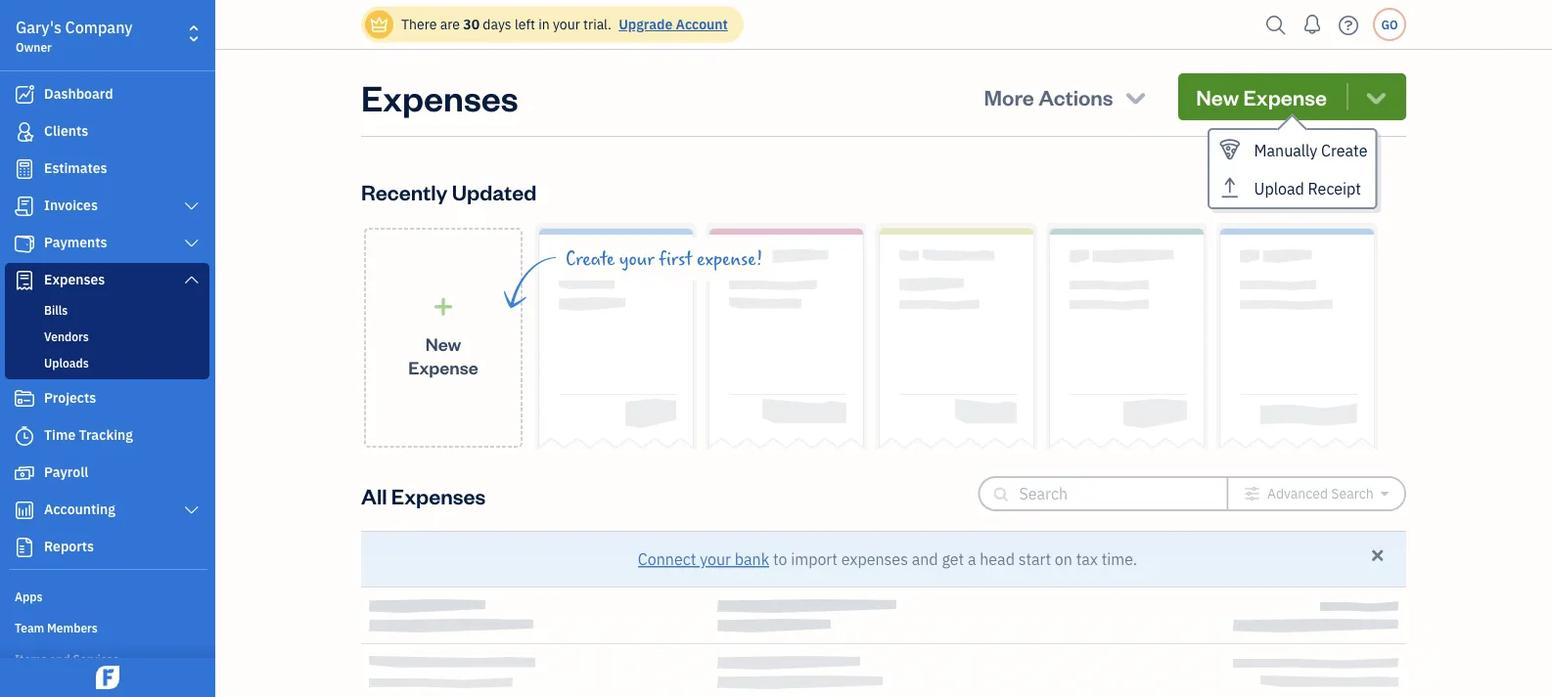 Task type: describe. For each thing, give the bounding box(es) containing it.
chevrondown image
[[1363, 83, 1390, 111]]

chevron large down image
[[183, 199, 201, 214]]

receipt
[[1308, 179, 1362, 199]]

trial.
[[583, 15, 612, 33]]

your for connect your bank to import expenses and get a head start on tax time.
[[700, 550, 731, 570]]

first
[[659, 249, 692, 270]]

are
[[440, 15, 460, 33]]

plus image
[[432, 297, 455, 317]]

connect your bank button
[[638, 548, 769, 572]]

timer image
[[13, 427, 36, 446]]

left
[[515, 15, 535, 33]]

expenses link
[[5, 263, 209, 299]]

tax
[[1076, 550, 1098, 570]]

invoice image
[[13, 197, 36, 216]]

bills link
[[9, 299, 206, 322]]

0 horizontal spatial your
[[553, 15, 580, 33]]

chevron large down image for expenses
[[183, 272, 201, 288]]

tracking
[[79, 426, 133, 444]]

items and services image
[[15, 651, 209, 667]]

upload
[[1254, 179, 1305, 199]]

updated
[[452, 178, 537, 206]]

chart image
[[13, 501, 36, 521]]

chevrondown image
[[1123, 83, 1150, 111]]

your for create your first expense!
[[619, 249, 654, 270]]

there are 30 days left in your trial. upgrade account
[[401, 15, 728, 33]]

connect
[[638, 550, 696, 570]]

bank
[[735, 550, 769, 570]]

report image
[[13, 538, 36, 558]]

company
[[65, 17, 133, 38]]

Search text field
[[1019, 479, 1196, 510]]

vendors
[[44, 329, 89, 345]]

chevron large down image for accounting
[[183, 503, 201, 519]]

freshbooks image
[[92, 667, 123, 690]]

gary's company owner
[[16, 17, 133, 55]]

owner
[[16, 39, 52, 55]]

more actions
[[984, 83, 1113, 111]]

expenses inside main 'element'
[[44, 271, 105, 289]]

vendors link
[[9, 325, 206, 348]]

time
[[44, 426, 76, 444]]

money image
[[13, 464, 36, 484]]

on
[[1055, 550, 1073, 570]]

recently updated
[[361, 178, 537, 206]]

new expense inside button
[[1196, 83, 1327, 111]]

go
[[1382, 17, 1398, 32]]

team
[[15, 621, 44, 636]]

connect your bank to import expenses and get a head start on tax time.
[[638, 550, 1138, 570]]

bills
[[44, 302, 68, 318]]

new expense link
[[364, 228, 523, 448]]

search image
[[1261, 10, 1292, 40]]

apps link
[[5, 581, 209, 611]]

more
[[984, 83, 1034, 111]]

days
[[483, 15, 512, 33]]

dashboard
[[44, 85, 113, 103]]

projects link
[[5, 382, 209, 417]]

expense inside button
[[1244, 83, 1327, 111]]

more actions button
[[967, 73, 1167, 120]]

clients link
[[5, 115, 209, 150]]

go to help image
[[1333, 10, 1365, 40]]

close image
[[1369, 547, 1387, 565]]

expenses
[[842, 550, 908, 570]]

client image
[[13, 122, 36, 142]]

0 horizontal spatial create
[[566, 249, 615, 270]]

main element
[[0, 0, 264, 698]]

all expenses
[[361, 482, 486, 510]]

estimates link
[[5, 152, 209, 187]]

payment image
[[13, 234, 36, 254]]

upload receipt
[[1254, 179, 1362, 199]]

head
[[980, 550, 1015, 570]]



Task type: locate. For each thing, give the bounding box(es) containing it.
time.
[[1102, 550, 1138, 570]]

0 horizontal spatial expense
[[408, 356, 478, 379]]

expenses down are
[[361, 73, 518, 120]]

account
[[676, 15, 728, 33]]

in
[[539, 15, 550, 33]]

dashboard image
[[13, 85, 36, 105]]

1 vertical spatial new expense
[[408, 333, 478, 379]]

and
[[912, 550, 938, 570]]

payroll
[[44, 463, 88, 482]]

import
[[791, 550, 838, 570]]

to
[[773, 550, 787, 570]]

1 vertical spatial new
[[426, 333, 461, 356]]

2 vertical spatial your
[[700, 550, 731, 570]]

team members
[[15, 621, 98, 636]]

0 vertical spatial new expense
[[1196, 83, 1327, 111]]

create inside button
[[1321, 140, 1368, 161]]

expenses
[[361, 73, 518, 120], [44, 271, 105, 289], [391, 482, 486, 510]]

your
[[553, 15, 580, 33], [619, 249, 654, 270], [700, 550, 731, 570]]

new down plus icon
[[426, 333, 461, 356]]

1 horizontal spatial your
[[619, 249, 654, 270]]

new expense up manually
[[1196, 83, 1327, 111]]

apps
[[15, 589, 43, 605]]

get
[[942, 550, 964, 570]]

uploads link
[[9, 351, 206, 375]]

recently
[[361, 178, 448, 206]]

payments link
[[5, 226, 209, 261]]

new expense button
[[1179, 73, 1407, 120]]

1 horizontal spatial new expense
[[1196, 83, 1327, 111]]

new right chevrondown icon
[[1196, 83, 1239, 111]]

expense down plus icon
[[408, 356, 478, 379]]

estimate image
[[13, 160, 36, 179]]

project image
[[13, 390, 36, 409]]

3 chevron large down image from the top
[[183, 503, 201, 519]]

chevron large down image
[[183, 236, 201, 252], [183, 272, 201, 288], [183, 503, 201, 519]]

0 vertical spatial expense
[[1244, 83, 1327, 111]]

1 horizontal spatial create
[[1321, 140, 1368, 161]]

expenses up bills
[[44, 271, 105, 289]]

a
[[968, 550, 976, 570]]

chevron large down image for payments
[[183, 236, 201, 252]]

2 vertical spatial expenses
[[391, 482, 486, 510]]

new expense down plus icon
[[408, 333, 478, 379]]

create left first
[[566, 249, 615, 270]]

start
[[1019, 550, 1051, 570]]

expenses right all
[[391, 482, 486, 510]]

0 vertical spatial create
[[1321, 140, 1368, 161]]

expense up manually create button
[[1244, 83, 1327, 111]]

new inside new expense
[[426, 333, 461, 356]]

projects
[[44, 389, 96, 407]]

new inside button
[[1196, 83, 1239, 111]]

0 horizontal spatial new
[[426, 333, 461, 356]]

create
[[1321, 140, 1368, 161], [566, 249, 615, 270]]

new expense
[[1196, 83, 1327, 111], [408, 333, 478, 379]]

reports link
[[5, 531, 209, 566]]

members
[[47, 621, 98, 636]]

your left first
[[619, 249, 654, 270]]

your left bank
[[700, 550, 731, 570]]

clients
[[44, 122, 88, 140]]

invoices link
[[5, 189, 209, 224]]

1 vertical spatial create
[[566, 249, 615, 270]]

create up the receipt
[[1321, 140, 1368, 161]]

accounting
[[44, 501, 115, 519]]

1 chevron large down image from the top
[[183, 236, 201, 252]]

all
[[361, 482, 387, 510]]

2 vertical spatial chevron large down image
[[183, 503, 201, 519]]

there
[[401, 15, 437, 33]]

1 vertical spatial chevron large down image
[[183, 272, 201, 288]]

0 vertical spatial new
[[1196, 83, 1239, 111]]

create your first expense!
[[566, 249, 763, 270]]

chevron large down image inside accounting link
[[183, 503, 201, 519]]

2 horizontal spatial your
[[700, 550, 731, 570]]

manually
[[1254, 140, 1318, 161]]

gary's
[[16, 17, 62, 38]]

upgrade account link
[[615, 15, 728, 33]]

your right in
[[553, 15, 580, 33]]

expense!
[[697, 249, 763, 270]]

0 vertical spatial your
[[553, 15, 580, 33]]

estimates
[[44, 159, 107, 177]]

accounting link
[[5, 493, 209, 529]]

expense
[[1244, 83, 1327, 111], [408, 356, 478, 379]]

1 vertical spatial expenses
[[44, 271, 105, 289]]

2 chevron large down image from the top
[[183, 272, 201, 288]]

crown image
[[369, 14, 390, 35]]

chevron large down image inside the payments link
[[183, 236, 201, 252]]

notifications image
[[1297, 5, 1328, 44]]

upload receipt button
[[1210, 169, 1376, 208]]

go button
[[1373, 8, 1407, 41]]

payroll link
[[5, 456, 209, 491]]

new expense button
[[1179, 73, 1407, 120]]

1 horizontal spatial new
[[1196, 83, 1239, 111]]

time tracking link
[[5, 419, 209, 454]]

expense image
[[13, 271, 36, 291]]

upgrade
[[619, 15, 673, 33]]

new
[[1196, 83, 1239, 111], [426, 333, 461, 356]]

uploads
[[44, 355, 89, 371]]

30
[[463, 15, 480, 33]]

0 horizontal spatial new expense
[[408, 333, 478, 379]]

1 vertical spatial expense
[[408, 356, 478, 379]]

invoices
[[44, 196, 98, 214]]

manually create
[[1254, 140, 1368, 161]]

0 vertical spatial chevron large down image
[[183, 236, 201, 252]]

time tracking
[[44, 426, 133, 444]]

0 vertical spatial expenses
[[361, 73, 518, 120]]

manually create button
[[1210, 130, 1376, 169]]

dashboard link
[[5, 77, 209, 113]]

1 vertical spatial your
[[619, 249, 654, 270]]

actions
[[1039, 83, 1113, 111]]

team members link
[[5, 613, 209, 642]]

payments
[[44, 233, 107, 252]]

reports
[[44, 538, 94, 556]]

1 horizontal spatial expense
[[1244, 83, 1327, 111]]



Task type: vqa. For each thing, say whether or not it's contained in the screenshot.
notifications ICON
yes



